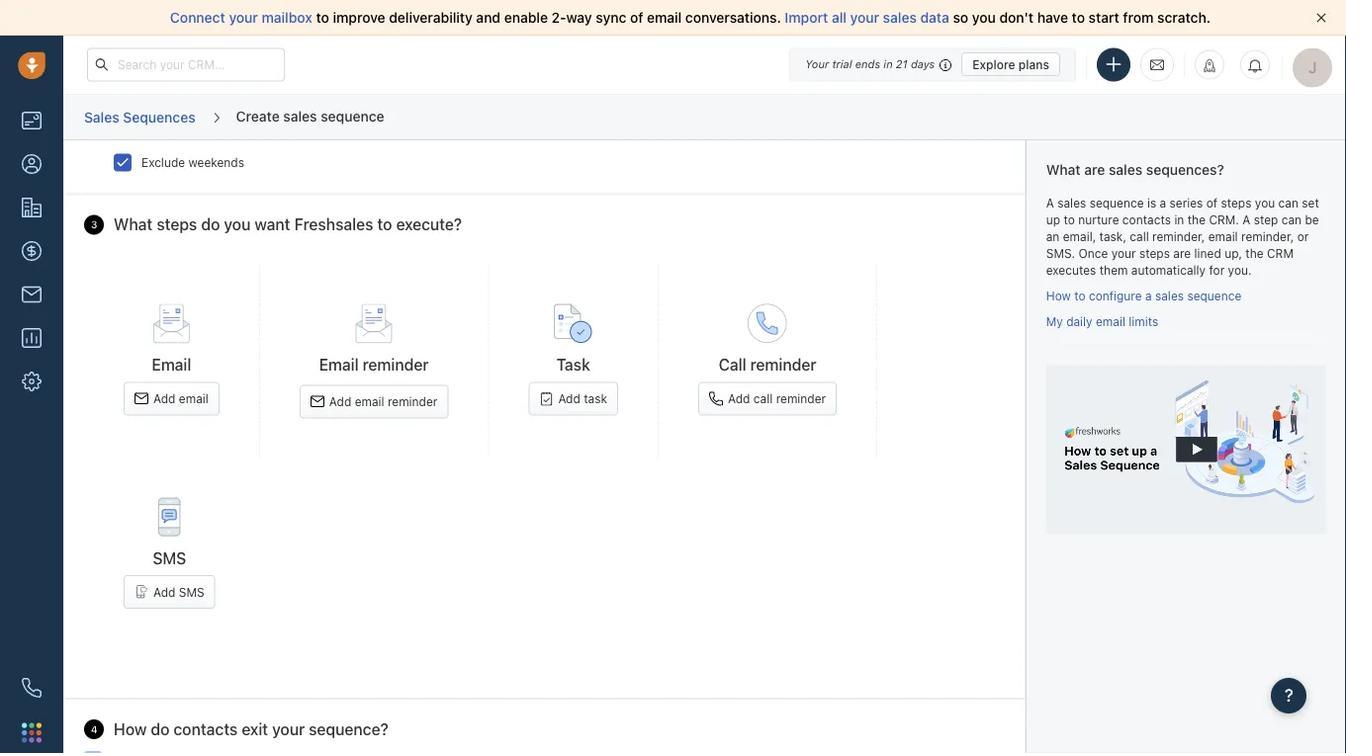 Task type: locate. For each thing, give the bounding box(es) containing it.
the
[[1188, 213, 1206, 227], [1246, 247, 1264, 261]]

0 horizontal spatial email
[[152, 355, 191, 374]]

sequence down for
[[1187, 289, 1242, 303]]

execute?
[[396, 215, 462, 234]]

sales down the automatically on the top right
[[1155, 289, 1184, 303]]

email up 'add email' button
[[152, 355, 191, 374]]

1 horizontal spatial email
[[319, 355, 359, 374]]

steps up crm.
[[1221, 196, 1252, 210]]

what are sales sequences?
[[1046, 162, 1224, 178]]

do left want
[[201, 215, 220, 234]]

once
[[1079, 247, 1108, 261]]

you inside a sales sequence is a series of steps you can set up to nurture contacts in the crm. a step can be an email, task, call reminder, email reminder, or sms. once your steps are lined up, the crm executes them automatically for you.
[[1255, 196, 1275, 210]]

2 horizontal spatial sequence
[[1187, 289, 1242, 303]]

create
[[236, 108, 280, 124]]

how up my
[[1046, 289, 1071, 303]]

are up nurture
[[1084, 162, 1105, 178]]

1 horizontal spatial contacts
[[1122, 213, 1171, 227]]

1 horizontal spatial you
[[972, 9, 996, 26]]

your
[[805, 58, 829, 71]]

you up step
[[1255, 196, 1275, 210]]

email
[[647, 9, 682, 26], [1208, 230, 1238, 244], [1096, 314, 1125, 328], [179, 392, 208, 406], [355, 395, 384, 409]]

how for how do contacts exit your sequence?
[[114, 720, 147, 739]]

how
[[1046, 289, 1071, 303], [114, 720, 147, 739]]

is
[[1147, 196, 1156, 210]]

1 vertical spatial are
[[1173, 247, 1191, 261]]

1 horizontal spatial a
[[1242, 213, 1251, 227]]

exclude
[[141, 155, 185, 169]]

in inside a sales sequence is a series of steps you can set up to nurture contacts in the crm. a step can be an email, task, call reminder, email reminder, or sms. once your steps are lined up, the crm executes them automatically for you.
[[1174, 213, 1184, 227]]

sms
[[153, 549, 186, 568], [179, 586, 204, 599]]

to
[[316, 9, 329, 26], [1072, 9, 1085, 26], [1064, 213, 1075, 227], [377, 215, 392, 234], [1074, 289, 1086, 303]]

sales inside a sales sequence is a series of steps you can set up to nurture contacts in the crm. a step can be an email, task, call reminder, email reminder, or sms. once your steps are lined up, the crm executes them automatically for you.
[[1058, 196, 1086, 210]]

1 horizontal spatial call
[[1130, 230, 1149, 244]]

the down the series
[[1188, 213, 1206, 227]]

sequence right create at the top left of page
[[321, 108, 384, 124]]

1 horizontal spatial of
[[1206, 196, 1218, 210]]

0 horizontal spatial call
[[754, 392, 773, 406]]

sequences
[[123, 109, 195, 125]]

2 vertical spatial you
[[224, 215, 251, 234]]

your right exit
[[272, 720, 305, 739]]

how for how to configure a sales sequence
[[1046, 289, 1071, 303]]

what's new image
[[1203, 59, 1217, 73]]

your up them
[[1111, 247, 1136, 261]]

1 vertical spatial contacts
[[174, 720, 238, 739]]

2 vertical spatial steps
[[1139, 247, 1170, 261]]

to inside a sales sequence is a series of steps you can set up to nurture contacts in the crm. a step can be an email, task, call reminder, email reminder, or sms. once your steps are lined up, the crm executes them automatically for you.
[[1064, 213, 1075, 227]]

1 vertical spatial the
[[1246, 247, 1264, 261]]

1 horizontal spatial are
[[1173, 247, 1191, 261]]

add for email
[[153, 392, 176, 406]]

exclude weekends
[[141, 155, 244, 169]]

reminder inside add email reminder button
[[388, 395, 438, 409]]

in down the series
[[1174, 213, 1184, 227]]

email for email reminder
[[319, 355, 359, 374]]

contacts down is
[[1122, 213, 1171, 227]]

0 horizontal spatial are
[[1084, 162, 1105, 178]]

add for task
[[558, 392, 580, 406]]

1 vertical spatial call
[[754, 392, 773, 406]]

0 horizontal spatial do
[[151, 720, 170, 739]]

contacts inside a sales sequence is a series of steps you can set up to nurture contacts in the crm. a step can be an email, task, call reminder, email reminder, or sms. once your steps are lined up, the crm executes them automatically for you.
[[1122, 213, 1171, 227]]

1 vertical spatial can
[[1282, 213, 1302, 227]]

of inside a sales sequence is a series of steps you can set up to nurture contacts in the crm. a step can be an email, task, call reminder, email reminder, or sms. once your steps are lined up, the crm executes them automatically for you.
[[1206, 196, 1218, 210]]

sync
[[596, 9, 626, 26]]

0 horizontal spatial how
[[114, 720, 147, 739]]

1 horizontal spatial in
[[1174, 213, 1184, 227]]

0 vertical spatial what
[[1046, 162, 1081, 178]]

reminder, up lined
[[1152, 230, 1205, 244]]

0 vertical spatial in
[[884, 58, 893, 71]]

reminder down call reminder
[[776, 392, 826, 406]]

1 vertical spatial in
[[1174, 213, 1184, 227]]

1 horizontal spatial sequence
[[1090, 196, 1144, 210]]

reminder up add email reminder
[[363, 355, 429, 374]]

0 horizontal spatial of
[[630, 9, 643, 26]]

sequence
[[321, 108, 384, 124], [1090, 196, 1144, 210], [1187, 289, 1242, 303]]

1 horizontal spatial reminder,
[[1241, 230, 1294, 244]]

you right so
[[972, 9, 996, 26]]

sequence up nurture
[[1090, 196, 1144, 210]]

sequence inside a sales sequence is a series of steps you can set up to nurture contacts in the crm. a step can be an email, task, call reminder, email reminder, or sms. once your steps are lined up, the crm executes them automatically for you.
[[1090, 196, 1144, 210]]

email reminder
[[319, 355, 429, 374]]

do
[[201, 215, 220, 234], [151, 720, 170, 739]]

1 vertical spatial steps
[[157, 215, 197, 234]]

2 email from the left
[[319, 355, 359, 374]]

add for sms
[[153, 586, 176, 599]]

call reminder
[[719, 355, 816, 374]]

to left execute?
[[377, 215, 392, 234]]

automatically
[[1131, 264, 1206, 278]]

phone image
[[22, 679, 42, 698]]

you
[[972, 9, 996, 26], [1255, 196, 1275, 210], [224, 215, 251, 234]]

add sms button
[[124, 576, 215, 609]]

call
[[1130, 230, 1149, 244], [754, 392, 773, 406]]

1 horizontal spatial what
[[1046, 162, 1081, 178]]

0 vertical spatial how
[[1046, 289, 1071, 303]]

sequence for a sales sequence is a series of steps you can set up to nurture contacts in the crm. a step can be an email, task, call reminder, email reminder, or sms. once your steps are lined up, the crm executes them automatically for you.
[[1090, 196, 1144, 210]]

how to configure a sales sequence link
[[1046, 289, 1242, 303]]

can left be
[[1282, 213, 1302, 227]]

are
[[1084, 162, 1105, 178], [1173, 247, 1191, 261]]

what up up
[[1046, 162, 1081, 178]]

email for email
[[152, 355, 191, 374]]

call down call reminder
[[754, 392, 773, 406]]

the right up,
[[1246, 247, 1264, 261]]

1 vertical spatial sequence
[[1090, 196, 1144, 210]]

enable
[[504, 9, 548, 26]]

of up crm.
[[1206, 196, 1218, 210]]

are inside a sales sequence is a series of steps you can set up to nurture contacts in the crm. a step can be an email, task, call reminder, email reminder, or sms. once your steps are lined up, the crm executes them automatically for you.
[[1173, 247, 1191, 261]]

what
[[1046, 162, 1081, 178], [114, 215, 153, 234]]

1 vertical spatial of
[[1206, 196, 1218, 210]]

0 horizontal spatial what
[[114, 215, 153, 234]]

email
[[152, 355, 191, 374], [319, 355, 359, 374]]

improve
[[333, 9, 385, 26]]

0 vertical spatial you
[[972, 9, 996, 26]]

in left 21
[[884, 58, 893, 71]]

of right sync
[[630, 9, 643, 26]]

1 horizontal spatial how
[[1046, 289, 1071, 303]]

up,
[[1225, 247, 1242, 261]]

have
[[1037, 9, 1068, 26]]

0 horizontal spatial sequence
[[321, 108, 384, 124]]

0 vertical spatial call
[[1130, 230, 1149, 244]]

an
[[1046, 230, 1060, 244]]

to up daily
[[1074, 289, 1086, 303]]

what steps do you want freshsales to execute?
[[114, 215, 462, 234]]

a up limits
[[1145, 289, 1152, 303]]

2 horizontal spatial you
[[1255, 196, 1275, 210]]

0 horizontal spatial a
[[1145, 289, 1152, 303]]

0 vertical spatial contacts
[[1122, 213, 1171, 227]]

reminder down email reminder
[[388, 395, 438, 409]]

reminder, down step
[[1241, 230, 1294, 244]]

be
[[1305, 213, 1319, 227]]

a up up
[[1046, 196, 1054, 210]]

1 email from the left
[[152, 355, 191, 374]]

0 horizontal spatial reminder,
[[1152, 230, 1205, 244]]

0 vertical spatial a
[[1160, 196, 1166, 210]]

steps up the automatically on the top right
[[1139, 247, 1170, 261]]

sequence for create sales sequence
[[321, 108, 384, 124]]

reminder
[[363, 355, 429, 374], [750, 355, 816, 374], [776, 392, 826, 406], [388, 395, 438, 409]]

1 vertical spatial you
[[1255, 196, 1275, 210]]

your right all
[[850, 9, 879, 26]]

you left want
[[224, 215, 251, 234]]

what right 3
[[114, 215, 153, 234]]

a left step
[[1242, 213, 1251, 227]]

Search your CRM... text field
[[87, 48, 285, 82]]

email inside a sales sequence is a series of steps you can set up to nurture contacts in the crm. a step can be an email, task, call reminder, email reminder, or sms. once your steps are lined up, the crm executes them automatically for you.
[[1208, 230, 1238, 244]]

0 vertical spatial are
[[1084, 162, 1105, 178]]

0 vertical spatial can
[[1278, 196, 1299, 210]]

0 horizontal spatial the
[[1188, 213, 1206, 227]]

to right up
[[1064, 213, 1075, 227]]

sales up nurture
[[1109, 162, 1143, 178]]

add sms
[[153, 586, 204, 599]]

sms inside button
[[179, 586, 204, 599]]

my daily email limits
[[1046, 314, 1158, 328]]

0 vertical spatial sequence
[[321, 108, 384, 124]]

can left set
[[1278, 196, 1299, 210]]

0 vertical spatial of
[[630, 9, 643, 26]]

1 vertical spatial sms
[[179, 586, 204, 599]]

sales up up
[[1058, 196, 1086, 210]]

steps
[[1221, 196, 1252, 210], [157, 215, 197, 234], [1139, 247, 1170, 261]]

reminder,
[[1152, 230, 1205, 244], [1241, 230, 1294, 244]]

a right is
[[1160, 196, 1166, 210]]

1 horizontal spatial the
[[1246, 247, 1264, 261]]

1 vertical spatial how
[[114, 720, 147, 739]]

how do contacts exit your sequence?
[[114, 720, 388, 739]]

way
[[566, 9, 592, 26]]

are up the automatically on the top right
[[1173, 247, 1191, 261]]

1 vertical spatial what
[[114, 215, 153, 234]]

can
[[1278, 196, 1299, 210], [1282, 213, 1302, 227]]

your inside a sales sequence is a series of steps you can set up to nurture contacts in the crm. a step can be an email, task, call reminder, email reminder, or sms. once your steps are lined up, the crm executes them automatically for you.
[[1111, 247, 1136, 261]]

and
[[476, 9, 501, 26]]

in
[[884, 58, 893, 71], [1174, 213, 1184, 227]]

how right 4
[[114, 720, 147, 739]]

0 vertical spatial steps
[[1221, 196, 1252, 210]]

do right 4
[[151, 720, 170, 739]]

1 vertical spatial do
[[151, 720, 170, 739]]

steps down 'exclude'
[[157, 215, 197, 234]]

call right task,
[[1130, 230, 1149, 244]]

lined
[[1194, 247, 1221, 261]]

them
[[1100, 264, 1128, 278]]

1 horizontal spatial do
[[201, 215, 220, 234]]

contacts
[[1122, 213, 1171, 227], [174, 720, 238, 739]]

1 reminder, from the left
[[1152, 230, 1205, 244]]

add for email reminder
[[329, 395, 351, 409]]

2 vertical spatial sequence
[[1187, 289, 1242, 303]]

1 horizontal spatial a
[[1160, 196, 1166, 210]]

phone element
[[12, 669, 51, 708]]

your
[[229, 9, 258, 26], [850, 9, 879, 26], [1111, 247, 1136, 261], [272, 720, 305, 739]]

sales sequences link
[[83, 102, 196, 133]]

add call reminder
[[728, 392, 826, 406]]

0 horizontal spatial a
[[1046, 196, 1054, 210]]

0 horizontal spatial you
[[224, 215, 251, 234]]

email up add email reminder button
[[319, 355, 359, 374]]

contacts left exit
[[174, 720, 238, 739]]

of
[[630, 9, 643, 26], [1206, 196, 1218, 210]]

call
[[719, 355, 746, 374]]

series
[[1170, 196, 1203, 210]]

mailbox
[[262, 9, 312, 26]]

2 horizontal spatial steps
[[1221, 196, 1252, 210]]

explore plans
[[972, 57, 1049, 71]]



Task type: describe. For each thing, give the bounding box(es) containing it.
add call reminder button
[[698, 382, 837, 416]]

so
[[953, 9, 969, 26]]

weekends
[[188, 155, 244, 169]]

1 vertical spatial a
[[1145, 289, 1152, 303]]

you.
[[1228, 264, 1252, 278]]

configure
[[1089, 289, 1142, 303]]

add email
[[153, 392, 208, 406]]

explore plans link
[[962, 52, 1060, 76]]

trial
[[832, 58, 852, 71]]

don't
[[999, 9, 1034, 26]]

email,
[[1063, 230, 1096, 244]]

sequence?
[[309, 720, 388, 739]]

add task button
[[529, 382, 618, 416]]

ends
[[855, 58, 880, 71]]

add email button
[[124, 382, 219, 416]]

freshworks switcher image
[[22, 723, 42, 743]]

conversations.
[[685, 9, 781, 26]]

1 vertical spatial a
[[1242, 213, 1251, 227]]

0 vertical spatial a
[[1046, 196, 1054, 210]]

1 horizontal spatial steps
[[1139, 247, 1170, 261]]

executes
[[1046, 264, 1096, 278]]

my
[[1046, 314, 1063, 328]]

nurture
[[1078, 213, 1119, 227]]

set
[[1302, 196, 1319, 210]]

add task
[[558, 392, 607, 406]]

exit
[[242, 720, 268, 739]]

reminder up add call reminder
[[750, 355, 816, 374]]

my daily email limits link
[[1046, 314, 1158, 328]]

a sales sequence is a series of steps you can set up to nurture contacts in the crm. a step can be an email, task, call reminder, email reminder, or sms. once your steps are lined up, the crm executes them automatically for you.
[[1046, 196, 1319, 278]]

add email reminder button
[[299, 385, 448, 419]]

connect your mailbox to improve deliverability and enable 2-way sync of email conversations. import all your sales data so you don't have to start from scratch.
[[170, 9, 1211, 26]]

3
[[91, 219, 97, 230]]

your trial ends in 21 days
[[805, 58, 935, 71]]

days
[[911, 58, 935, 71]]

sales
[[84, 109, 119, 125]]

0 horizontal spatial contacts
[[174, 720, 238, 739]]

what for what steps do you want freshsales to execute?
[[114, 215, 153, 234]]

call inside a sales sequence is a series of steps you can set up to nurture contacts in the crm. a step can be an email, task, call reminder, email reminder, or sms. once your steps are lined up, the crm executes them automatically for you.
[[1130, 230, 1149, 244]]

sequences?
[[1146, 162, 1224, 178]]

import all your sales data link
[[785, 9, 953, 26]]

create sales sequence
[[236, 108, 384, 124]]

send email image
[[1150, 57, 1164, 73]]

2 reminder, from the left
[[1241, 230, 1294, 244]]

task
[[584, 392, 607, 406]]

your left mailbox
[[229, 9, 258, 26]]

freshsales
[[294, 215, 373, 234]]

task,
[[1099, 230, 1126, 244]]

21
[[896, 58, 908, 71]]

or
[[1297, 230, 1309, 244]]

task
[[556, 355, 590, 374]]

2-
[[552, 9, 566, 26]]

scratch.
[[1157, 9, 1211, 26]]

to left start
[[1072, 9, 1085, 26]]

add for call reminder
[[728, 392, 750, 406]]

0 vertical spatial sms
[[153, 549, 186, 568]]

4
[[91, 724, 98, 735]]

daily
[[1066, 314, 1093, 328]]

what for what are sales sequences?
[[1046, 162, 1081, 178]]

data
[[920, 9, 949, 26]]

deliverability
[[389, 9, 473, 26]]

explore
[[972, 57, 1015, 71]]

sales right create at the top left of page
[[283, 108, 317, 124]]

connect
[[170, 9, 225, 26]]

0 horizontal spatial in
[[884, 58, 893, 71]]

to right mailbox
[[316, 9, 329, 26]]

call inside button
[[754, 392, 773, 406]]

a inside a sales sequence is a series of steps you can set up to nurture contacts in the crm. a step can be an email, task, call reminder, email reminder, or sms. once your steps are lined up, the crm executes them automatically for you.
[[1160, 196, 1166, 210]]

0 vertical spatial the
[[1188, 213, 1206, 227]]

step
[[1254, 213, 1278, 227]]

connect your mailbox link
[[170, 9, 316, 26]]

reminder inside add call reminder button
[[776, 392, 826, 406]]

crm
[[1267, 247, 1294, 261]]

crm.
[[1209, 213, 1239, 227]]

how to configure a sales sequence
[[1046, 289, 1242, 303]]

from
[[1123, 9, 1154, 26]]

all
[[832, 9, 847, 26]]

0 horizontal spatial steps
[[157, 215, 197, 234]]

plans
[[1019, 57, 1049, 71]]

limits
[[1129, 314, 1158, 328]]

close image
[[1316, 13, 1326, 23]]

sales left data
[[883, 9, 917, 26]]

0 vertical spatial do
[[201, 215, 220, 234]]

for
[[1209, 264, 1225, 278]]

sms.
[[1046, 247, 1075, 261]]

import
[[785, 9, 828, 26]]

want
[[255, 215, 290, 234]]

add email reminder
[[329, 395, 438, 409]]

up
[[1046, 213, 1060, 227]]

sales sequences
[[84, 109, 195, 125]]

start
[[1089, 9, 1119, 26]]



Task type: vqa. For each thing, say whether or not it's contained in the screenshot.
the leftmost steps
yes



